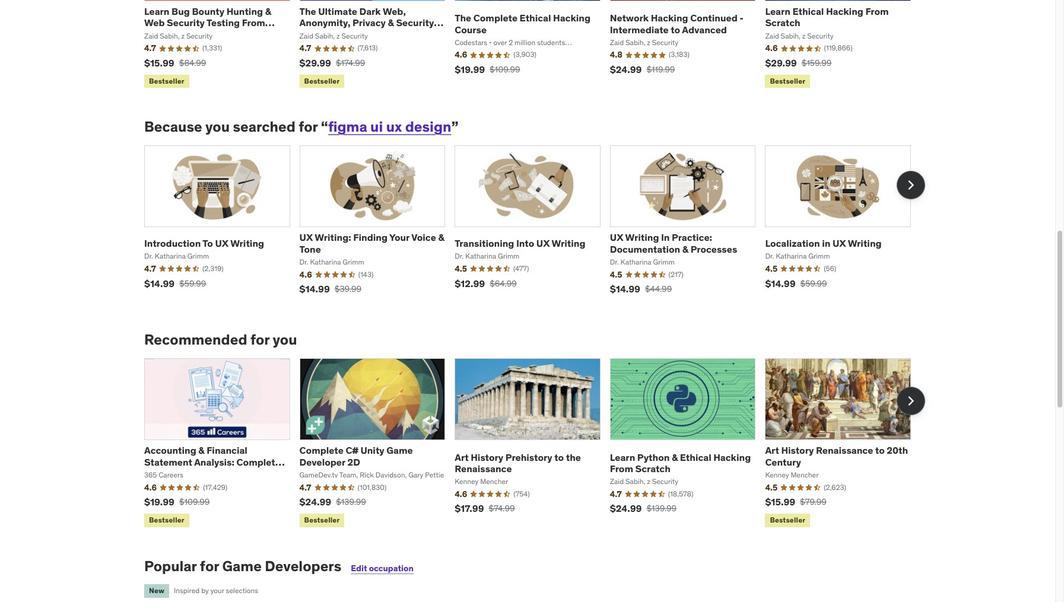 Task type: locate. For each thing, give the bounding box(es) containing it.
1 horizontal spatial history
[[782, 445, 815, 457]]

2 horizontal spatial complete
[[474, 12, 518, 24]]

complete inside "accounting & financial statement analysis: complete training"
[[237, 456, 281, 468]]

& right "python"
[[672, 452, 678, 464]]

1 horizontal spatial art
[[766, 445, 780, 457]]

art
[[766, 445, 780, 457], [455, 452, 469, 464]]

renaissance
[[817, 445, 874, 457], [455, 463, 512, 475]]

learn
[[144, 5, 170, 17], [766, 5, 791, 17], [610, 452, 636, 464]]

ux inside the ux writing in practice: documentation & processes
[[610, 232, 624, 244]]

1 horizontal spatial to
[[671, 23, 681, 35]]

1 vertical spatial renaissance
[[455, 463, 512, 475]]

1 horizontal spatial from
[[610, 463, 634, 475]]

writing for localization in ux writing
[[849, 238, 882, 249]]

localization in ux writing
[[766, 238, 882, 249]]

2 carousel element from the top
[[144, 359, 926, 530]]

figma
[[328, 118, 368, 136]]

&
[[265, 5, 271, 17], [388, 17, 394, 29], [439, 232, 445, 244], [683, 243, 689, 255], [199, 445, 205, 457], [672, 452, 678, 464]]

localization
[[766, 238, 821, 249]]

scratch inside "learn python & ethical hacking from scratch"
[[636, 463, 671, 475]]

game right unity in the left of the page
[[387, 445, 413, 457]]

to inside art history renaissance to 20th century
[[876, 445, 885, 457]]

0 horizontal spatial for
[[200, 558, 219, 576]]

ux
[[300, 232, 313, 244], [610, 232, 624, 244], [215, 238, 229, 249], [537, 238, 550, 249], [833, 238, 847, 249]]

complete inside 'the complete ethical hacking course'
[[474, 12, 518, 24]]

learn left "python"
[[610, 452, 636, 464]]

1 vertical spatial carousel element
[[144, 359, 926, 530]]

1 horizontal spatial game
[[387, 445, 413, 457]]

testing
[[207, 17, 240, 29]]

game up 'selections'
[[222, 558, 262, 576]]

& inside learn bug bounty hunting & web security testing from scratch
[[265, 5, 271, 17]]

art inside art history prehistory to the renaissance
[[455, 452, 469, 464]]

0 horizontal spatial to
[[555, 452, 564, 464]]

the ultimate dark web, anonymity, privacy & security course
[[300, 5, 434, 40]]

processes
[[691, 243, 738, 255]]

2 security from the left
[[396, 17, 434, 29]]

1 horizontal spatial renaissance
[[817, 445, 874, 457]]

0 vertical spatial renaissance
[[817, 445, 874, 457]]

python
[[638, 452, 670, 464]]

ethical inside the "learn ethical hacking from scratch"
[[793, 5, 825, 17]]

& right voice
[[439, 232, 445, 244]]

carousel element
[[144, 146, 926, 304], [144, 359, 926, 530]]

0 vertical spatial for
[[299, 118, 318, 136]]

& right hunting at left top
[[265, 5, 271, 17]]

& inside ux writing: finding your voice & tone
[[439, 232, 445, 244]]

to inside art history prehistory to the renaissance
[[555, 452, 564, 464]]

network hacking continued - intermediate to advanced
[[610, 12, 744, 35]]

complete c# unity game developer 2d link
[[300, 445, 413, 468]]

0 horizontal spatial course
[[300, 28, 332, 40]]

to inside network hacking continued - intermediate to advanced
[[671, 23, 681, 35]]

0 horizontal spatial the
[[300, 5, 316, 17]]

transitioning into ux writing
[[455, 238, 586, 249]]

learn right -
[[766, 5, 791, 17]]

introduction
[[144, 238, 201, 249]]

web,
[[383, 5, 406, 17]]

century
[[766, 456, 802, 468]]

edit
[[351, 563, 367, 574]]

writing right "in"
[[849, 238, 882, 249]]

security right privacy
[[396, 17, 434, 29]]

complete
[[474, 12, 518, 24], [300, 445, 344, 457], [237, 456, 281, 468]]

0 horizontal spatial history
[[471, 452, 504, 464]]

for
[[299, 118, 318, 136], [251, 331, 270, 349], [200, 558, 219, 576]]

renaissance inside art history renaissance to 20th century
[[817, 445, 874, 457]]

the inside the ultimate dark web, anonymity, privacy & security course
[[300, 5, 316, 17]]

transitioning
[[455, 238, 515, 249]]

0 vertical spatial game
[[387, 445, 413, 457]]

accounting
[[144, 445, 196, 457]]

the inside 'the complete ethical hacking course'
[[455, 12, 472, 24]]

security
[[167, 17, 205, 29], [396, 17, 434, 29]]

carousel element containing accounting & financial statement analysis: complete training
[[144, 359, 926, 530]]

ethical inside "learn python & ethical hacking from scratch"
[[681, 452, 712, 464]]

1 horizontal spatial learn
[[610, 452, 636, 464]]

next image
[[902, 176, 921, 195]]

to left the in the right of the page
[[555, 452, 564, 464]]

1 carousel element from the top
[[144, 146, 926, 304]]

from
[[866, 5, 890, 17], [242, 17, 265, 29], [610, 463, 634, 475]]

inspired by your selections
[[174, 587, 258, 596]]

0 horizontal spatial scratch
[[144, 28, 180, 40]]

learn left bug
[[144, 5, 170, 17]]

art inside art history renaissance to 20th century
[[766, 445, 780, 457]]

to left 20th
[[876, 445, 885, 457]]

ux right into
[[537, 238, 550, 249]]

anonymity,
[[300, 17, 351, 29]]

writing right into
[[552, 238, 586, 249]]

1 vertical spatial game
[[222, 558, 262, 576]]

2 horizontal spatial ethical
[[793, 5, 825, 17]]

1 horizontal spatial ethical
[[681, 452, 712, 464]]

scratch
[[766, 17, 801, 29], [144, 28, 180, 40], [636, 463, 671, 475]]

hacking
[[827, 5, 864, 17], [554, 12, 591, 24], [651, 12, 689, 24], [714, 452, 751, 464]]

1 horizontal spatial security
[[396, 17, 434, 29]]

to left the advanced
[[671, 23, 681, 35]]

learn inside the "learn ethical hacking from scratch"
[[766, 5, 791, 17]]

0 horizontal spatial you
[[206, 118, 230, 136]]

ux right "in"
[[833, 238, 847, 249]]

for for you
[[251, 331, 270, 349]]

to
[[671, 23, 681, 35], [876, 445, 885, 457], [555, 452, 564, 464]]

carousel element containing ux writing: finding your voice & tone
[[144, 146, 926, 304]]

history inside art history renaissance to 20th century
[[782, 445, 815, 457]]

0 horizontal spatial security
[[167, 17, 205, 29]]

1 horizontal spatial course
[[455, 23, 487, 35]]

learn inside learn bug bounty hunting & web security testing from scratch
[[144, 5, 170, 17]]

the
[[300, 5, 316, 17], [455, 12, 472, 24]]

finding
[[354, 232, 388, 244]]

introduction to ux writing link
[[144, 238, 264, 249]]

ux for transitioning into ux writing
[[537, 238, 550, 249]]

writing for introduction to ux writing
[[231, 238, 264, 249]]

1 vertical spatial for
[[251, 331, 270, 349]]

learn inside "learn python & ethical hacking from scratch"
[[610, 452, 636, 464]]

from inside learn bug bounty hunting & web security testing from scratch
[[242, 17, 265, 29]]

ux for localization in ux writing
[[833, 238, 847, 249]]

0 horizontal spatial renaissance
[[455, 463, 512, 475]]

ux left in
[[610, 232, 624, 244]]

& left financial
[[199, 445, 205, 457]]

history for century
[[782, 445, 815, 457]]

0 horizontal spatial complete
[[237, 456, 281, 468]]

& inside "accounting & financial statement analysis: complete training"
[[199, 445, 205, 457]]

from inside "learn python & ethical hacking from scratch"
[[610, 463, 634, 475]]

popular
[[144, 558, 197, 576]]

1 security from the left
[[167, 17, 205, 29]]

learn for learn ethical hacking from scratch
[[766, 5, 791, 17]]

edit occupation
[[351, 563, 414, 574]]

2 horizontal spatial from
[[866, 5, 890, 17]]

developer
[[300, 456, 346, 468]]

0 horizontal spatial ethical
[[520, 12, 552, 24]]

writing right the to
[[231, 238, 264, 249]]

because you searched for " figma ui ux design "
[[144, 118, 459, 136]]

hacking inside the "learn ethical hacking from scratch"
[[827, 5, 864, 17]]

& inside the ux writing in practice: documentation & processes
[[683, 243, 689, 255]]

game
[[387, 445, 413, 457], [222, 558, 262, 576]]

ux writing: finding your voice & tone
[[300, 232, 445, 255]]

security inside the ultimate dark web, anonymity, privacy & security course
[[396, 17, 434, 29]]

0 horizontal spatial from
[[242, 17, 265, 29]]

1 horizontal spatial you
[[273, 331, 297, 349]]

history inside art history prehistory to the renaissance
[[471, 452, 504, 464]]

writing
[[626, 232, 660, 244], [231, 238, 264, 249], [552, 238, 586, 249], [849, 238, 882, 249]]

security right web
[[167, 17, 205, 29]]

0 vertical spatial you
[[206, 118, 230, 136]]

ethical
[[793, 5, 825, 17], [520, 12, 552, 24], [681, 452, 712, 464]]

2 horizontal spatial to
[[876, 445, 885, 457]]

history
[[782, 445, 815, 457], [471, 452, 504, 464]]

ux writing in practice: documentation & processes
[[610, 232, 738, 255]]

ux left the writing:
[[300, 232, 313, 244]]

1 horizontal spatial for
[[251, 331, 270, 349]]

writing inside the ux writing in practice: documentation & processes
[[626, 232, 660, 244]]

1 horizontal spatial complete
[[300, 445, 344, 457]]

dark
[[360, 5, 381, 17]]

history for renaissance
[[471, 452, 504, 464]]

& right privacy
[[388, 17, 394, 29]]

voice
[[412, 232, 436, 244]]

0 vertical spatial carousel element
[[144, 146, 926, 304]]

hunting
[[227, 5, 263, 17]]

1 horizontal spatial scratch
[[636, 463, 671, 475]]

complete inside the complete c# unity game developer 2d
[[300, 445, 344, 457]]

1 horizontal spatial the
[[455, 12, 472, 24]]

learn python & ethical hacking from scratch
[[610, 452, 751, 475]]

ux right the to
[[215, 238, 229, 249]]

art for century
[[766, 445, 780, 457]]

writing left in
[[626, 232, 660, 244]]

2 vertical spatial for
[[200, 558, 219, 576]]

2 horizontal spatial learn
[[766, 5, 791, 17]]

advanced
[[683, 23, 728, 35]]

& right in
[[683, 243, 689, 255]]

course
[[455, 23, 487, 35], [300, 28, 332, 40]]

0 horizontal spatial learn
[[144, 5, 170, 17]]

hacking inside network hacking continued - intermediate to advanced
[[651, 12, 689, 24]]

2 horizontal spatial scratch
[[766, 17, 801, 29]]

0 horizontal spatial art
[[455, 452, 469, 464]]



Task type: describe. For each thing, give the bounding box(es) containing it.
ux
[[386, 118, 402, 136]]

ultimate
[[318, 5, 358, 17]]

searched
[[233, 118, 296, 136]]

analysis:
[[194, 456, 235, 468]]

the complete ethical hacking course
[[455, 12, 591, 35]]

learn for learn bug bounty hunting & web security testing from scratch
[[144, 5, 170, 17]]

complete c# unity game developer 2d
[[300, 445, 413, 468]]

your
[[211, 587, 224, 596]]

carousel element for because you searched for "
[[144, 146, 926, 304]]

game inside the complete c# unity game developer 2d
[[387, 445, 413, 457]]

security inside learn bug bounty hunting & web security testing from scratch
[[167, 17, 205, 29]]

1 vertical spatial you
[[273, 331, 297, 349]]

recommended for you
[[144, 331, 297, 349]]

2 horizontal spatial for
[[299, 118, 318, 136]]

bounty
[[192, 5, 225, 17]]

writing for transitioning into ux writing
[[552, 238, 586, 249]]

to
[[203, 238, 213, 249]]

2d
[[348, 456, 360, 468]]

inspired
[[174, 587, 200, 596]]

statement
[[144, 456, 192, 468]]

the for anonymity,
[[300, 5, 316, 17]]

unity
[[361, 445, 385, 457]]

network hacking continued - intermediate to advanced link
[[610, 12, 744, 35]]

art history renaissance to 20th century link
[[766, 445, 909, 468]]

practice:
[[672, 232, 713, 244]]

from inside the "learn ethical hacking from scratch"
[[866, 5, 890, 17]]

intermediate
[[610, 23, 669, 35]]

continued
[[691, 12, 738, 24]]

in
[[823, 238, 831, 249]]

ux inside ux writing: finding your voice & tone
[[300, 232, 313, 244]]

ethical inside 'the complete ethical hacking course'
[[520, 12, 552, 24]]

edit occupation button
[[351, 563, 414, 574]]

learn bug bounty hunting & web security testing from scratch
[[144, 5, 271, 40]]

in
[[662, 232, 670, 244]]

privacy
[[353, 17, 386, 29]]

recommended
[[144, 331, 247, 349]]

carousel element for recommended for you
[[144, 359, 926, 530]]

& inside "learn python & ethical hacking from scratch"
[[672, 452, 678, 464]]

to for art history prehistory to the renaissance
[[555, 452, 564, 464]]

accounting & financial statement analysis: complete training link
[[144, 445, 285, 480]]

learn python & ethical hacking from scratch link
[[610, 452, 751, 475]]

art history prehistory to the renaissance link
[[455, 452, 581, 475]]

network
[[610, 12, 649, 24]]

selections
[[226, 587, 258, 596]]

learn bug bounty hunting & web security testing from scratch link
[[144, 5, 275, 40]]

documentation
[[610, 243, 681, 255]]

0 horizontal spatial game
[[222, 558, 262, 576]]

design
[[405, 118, 452, 136]]

the
[[566, 452, 581, 464]]

hacking inside "learn python & ethical hacking from scratch"
[[714, 452, 751, 464]]

the complete ethical hacking course link
[[455, 12, 591, 35]]

figma ui ux design link
[[328, 118, 452, 136]]

ux writing: finding your voice & tone link
[[300, 232, 445, 255]]

training
[[144, 468, 181, 480]]

financial
[[207, 445, 248, 457]]

art history renaissance to 20th century
[[766, 445, 909, 468]]

the for course
[[455, 12, 472, 24]]

scratch inside the "learn ethical hacking from scratch"
[[766, 17, 801, 29]]

accounting & financial statement analysis: complete training
[[144, 445, 281, 480]]

to for art history renaissance to 20th century
[[876, 445, 885, 457]]

next image
[[902, 392, 921, 411]]

into
[[517, 238, 535, 249]]

ui
[[371, 118, 383, 136]]

bug
[[172, 5, 190, 17]]

learn ethical hacking from scratch link
[[766, 5, 890, 29]]

hacking inside 'the complete ethical hacking course'
[[554, 12, 591, 24]]

20th
[[888, 445, 909, 457]]

renaissance inside art history prehistory to the renaissance
[[455, 463, 512, 475]]

scratch inside learn bug bounty hunting & web security testing from scratch
[[144, 28, 180, 40]]

course inside the ultimate dark web, anonymity, privacy & security course
[[300, 28, 332, 40]]

because
[[144, 118, 202, 136]]

the ultimate dark web, anonymity, privacy & security course link
[[300, 5, 444, 40]]

your
[[390, 232, 410, 244]]

prehistory
[[506, 452, 553, 464]]

art history prehistory to the renaissance
[[455, 452, 581, 475]]

ux writing in practice: documentation & processes link
[[610, 232, 738, 255]]

new
[[149, 587, 165, 596]]

learn ethical hacking from scratch
[[766, 5, 890, 29]]

popular for game developers
[[144, 558, 342, 576]]

-
[[740, 12, 744, 24]]

learn for learn python & ethical hacking from scratch
[[610, 452, 636, 464]]

occupation
[[369, 563, 414, 574]]

transitioning into ux writing link
[[455, 238, 586, 249]]

art for renaissance
[[455, 452, 469, 464]]

tone
[[300, 243, 321, 255]]

introduction to ux writing
[[144, 238, 264, 249]]

ux for introduction to ux writing
[[215, 238, 229, 249]]

"
[[321, 118, 328, 136]]

developers
[[265, 558, 342, 576]]

writing:
[[315, 232, 351, 244]]

for for game
[[200, 558, 219, 576]]

course inside 'the complete ethical hacking course'
[[455, 23, 487, 35]]

web
[[144, 17, 165, 29]]

c#
[[346, 445, 359, 457]]

"
[[452, 118, 459, 136]]

& inside the ultimate dark web, anonymity, privacy & security course
[[388, 17, 394, 29]]

by
[[201, 587, 209, 596]]

localization in ux writing link
[[766, 238, 882, 249]]



Task type: vqa. For each thing, say whether or not it's contained in the screenshot.
Business
no



